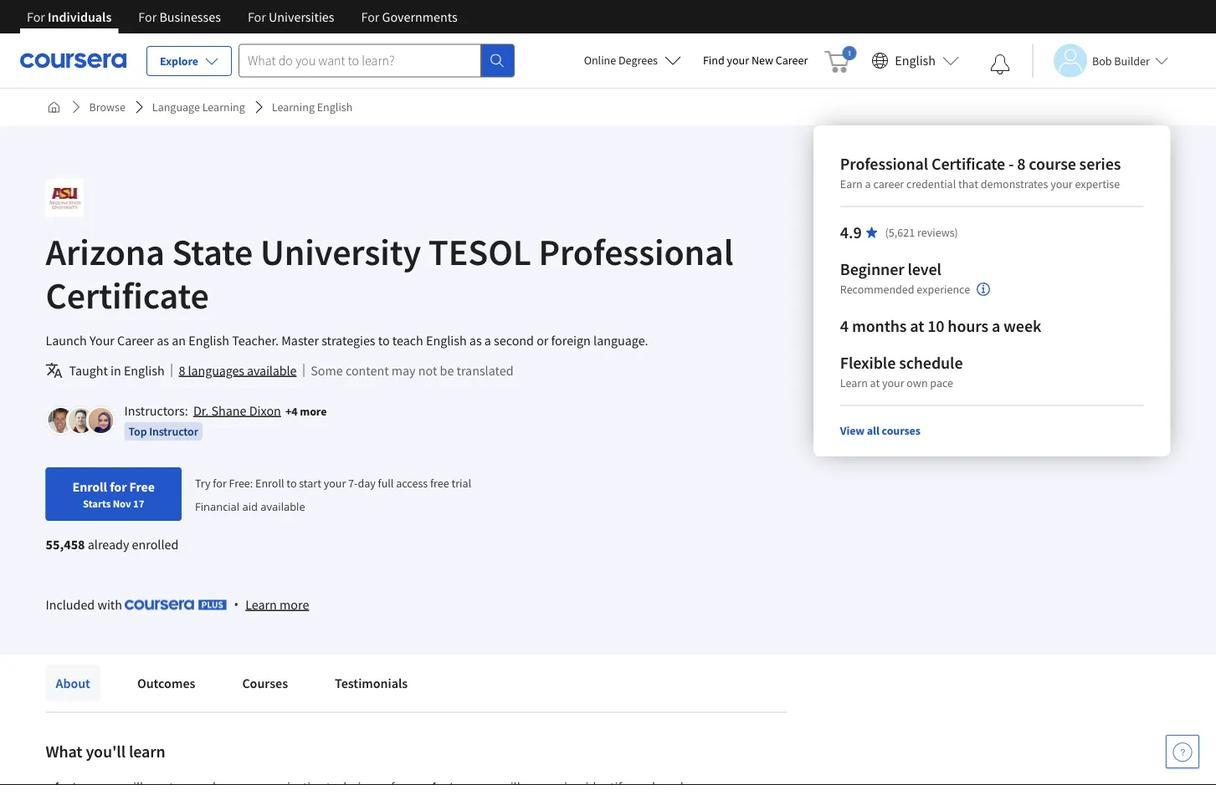 Task type: vqa. For each thing, say whether or not it's contained in the screenshot.
the University
yes



Task type: describe. For each thing, give the bounding box(es) containing it.
0 horizontal spatial a
[[484, 332, 491, 349]]

learn more link
[[245, 595, 309, 615]]

bob builder button
[[1032, 44, 1168, 77]]

•
[[234, 596, 239, 614]]

shopping cart: 1 item image
[[825, 46, 857, 73]]

for individuals
[[27, 8, 112, 25]]

find your new career
[[703, 53, 808, 68]]

for businesses
[[138, 8, 221, 25]]

your right find on the top of the page
[[727, 53, 749, 68]]

financial aid available button
[[195, 499, 305, 514]]

try
[[195, 476, 211, 491]]

not
[[418, 362, 437, 379]]

hours
[[948, 316, 989, 337]]

free
[[129, 479, 155, 496]]

your inside try for free: enroll to start your 7-day full access free trial financial aid available
[[324, 476, 346, 491]]

17
[[133, 497, 144, 511]]

included
[[46, 597, 95, 614]]

for for try
[[213, 476, 227, 491]]

(5,621
[[885, 225, 915, 240]]

for universities
[[248, 8, 334, 25]]

(5,621 reviews)
[[885, 225, 958, 240]]

try for free: enroll to start your 7-day full access free trial financial aid available
[[195, 476, 471, 514]]

builder
[[1114, 53, 1150, 68]]

week
[[1004, 316, 1041, 337]]

dr. shane dixon link
[[193, 403, 281, 419]]

certificate inside professional certificate - 8 course series earn a career credential that demonstrates your expertise
[[932, 154, 1005, 175]]

for for governments
[[361, 8, 380, 25]]

instructors:
[[124, 403, 188, 419]]

coursera plus image
[[125, 601, 227, 611]]

some content may not be translated
[[311, 362, 514, 379]]

recommended
[[840, 282, 915, 297]]

for for universities
[[248, 8, 266, 25]]

banner navigation
[[13, 0, 471, 33]]

your
[[90, 332, 115, 349]]

strategies
[[322, 332, 375, 349]]

what you'll learn
[[46, 742, 165, 763]]

language
[[152, 100, 200, 115]]

outcomes
[[137, 675, 195, 692]]

earn
[[840, 177, 863, 192]]

career inside find your new career link
[[776, 53, 808, 68]]

start
[[299, 476, 321, 491]]

4.9
[[840, 222, 862, 243]]

find your new career link
[[695, 50, 816, 71]]

recommended experience
[[840, 282, 970, 297]]

second
[[494, 332, 534, 349]]

available inside try for free: enroll to start your 7-day full access free trial financial aid available
[[261, 499, 305, 514]]

browse link
[[82, 92, 132, 122]]

instructor
[[149, 424, 198, 439]]

available inside 8 languages available button
[[247, 362, 297, 379]]

for for individuals
[[27, 8, 45, 25]]

content
[[346, 362, 389, 379]]

emilia gracia image
[[88, 408, 113, 434]]

top
[[128, 424, 147, 439]]

months
[[852, 316, 907, 337]]

english right in
[[124, 362, 165, 379]]

bob builder
[[1092, 53, 1150, 68]]

demonstrates
[[981, 177, 1048, 192]]

career
[[873, 177, 904, 192]]

help center image
[[1173, 742, 1193, 763]]

may
[[392, 362, 416, 379]]

level
[[908, 259, 942, 280]]

55,458 already enrolled
[[46, 537, 179, 553]]

you'll
[[86, 742, 126, 763]]

course
[[1029, 154, 1076, 175]]

about
[[56, 675, 90, 692]]

• learn more
[[234, 596, 309, 614]]

professional inside professional certificate - 8 course series earn a career credential that demonstrates your expertise
[[840, 154, 928, 175]]

in
[[111, 362, 121, 379]]

enroll for free starts nov 17
[[72, 479, 155, 511]]

state
[[172, 229, 253, 275]]

2 learning from the left
[[272, 100, 315, 115]]

language learning
[[152, 100, 245, 115]]

2 horizontal spatial a
[[992, 316, 1000, 337]]

expertise
[[1075, 177, 1120, 192]]

for for enroll
[[110, 479, 127, 496]]

information about difficulty level pre-requisites. image
[[977, 283, 990, 296]]

trial
[[452, 476, 471, 491]]

language.
[[594, 332, 648, 349]]

coursera image
[[20, 47, 126, 74]]

bob
[[1092, 53, 1112, 68]]

tesol
[[428, 229, 531, 275]]

learning english link
[[265, 92, 359, 122]]

more inside instructors: dr. shane dixon +4 more top instructor
[[300, 404, 327, 419]]

aid
[[242, 499, 258, 514]]

browse
[[89, 100, 125, 115]]

own
[[907, 376, 928, 391]]

professional certificate - 8 course series earn a career credential that demonstrates your expertise
[[840, 154, 1121, 192]]

master
[[281, 332, 319, 349]]

degrees
[[619, 53, 658, 68]]



Task type: locate. For each thing, give the bounding box(es) containing it.
universities
[[269, 8, 334, 25]]

1 horizontal spatial career
[[776, 53, 808, 68]]

as up 'translated'
[[469, 332, 482, 349]]

learning inside 'link'
[[202, 100, 245, 115]]

0 vertical spatial available
[[247, 362, 297, 379]]

for governments
[[361, 8, 458, 25]]

0 vertical spatial learn
[[840, 376, 868, 391]]

available down teacher.
[[247, 362, 297, 379]]

0 vertical spatial to
[[378, 332, 390, 349]]

8 languages available button
[[179, 361, 297, 381]]

available right aid
[[261, 499, 305, 514]]

nov
[[113, 497, 131, 511]]

what
[[46, 742, 82, 763]]

55,458
[[46, 537, 85, 553]]

testimonials link
[[325, 665, 418, 702]]

to left start
[[287, 476, 297, 491]]

at inside flexible schedule learn at your own pace
[[870, 376, 880, 391]]

full
[[378, 476, 394, 491]]

8 inside button
[[179, 362, 185, 379]]

english
[[895, 52, 936, 69], [317, 100, 353, 115], [189, 332, 229, 349], [426, 332, 467, 349], [124, 362, 165, 379]]

your left own
[[882, 376, 904, 391]]

day
[[358, 476, 376, 491]]

1 vertical spatial to
[[287, 476, 297, 491]]

arizona
[[46, 229, 165, 275]]

to left teach
[[378, 332, 390, 349]]

0 vertical spatial professional
[[840, 154, 928, 175]]

8
[[1017, 154, 1026, 175], [179, 362, 185, 379]]

1 vertical spatial certificate
[[46, 272, 209, 318]]

learning english
[[272, 100, 353, 115]]

or
[[537, 332, 549, 349]]

experience
[[917, 282, 970, 297]]

english down the what do you want to learn? text box
[[317, 100, 353, 115]]

0 vertical spatial career
[[776, 53, 808, 68]]

enroll inside try for free: enroll to start your 7-day full access free trial financial aid available
[[255, 476, 284, 491]]

courses link
[[232, 665, 298, 702]]

8 inside professional certificate - 8 course series earn a career credential that demonstrates your expertise
[[1017, 154, 1026, 175]]

0 horizontal spatial at
[[870, 376, 880, 391]]

a left the week
[[992, 316, 1000, 337]]

at
[[910, 316, 924, 337], [870, 376, 880, 391]]

learn inside • learn more
[[245, 597, 277, 614]]

view
[[840, 424, 865, 439]]

for inside try for free: enroll to start your 7-day full access free trial financial aid available
[[213, 476, 227, 491]]

0 horizontal spatial to
[[287, 476, 297, 491]]

view all courses link
[[840, 424, 921, 439]]

dr. shane dixon image
[[48, 408, 73, 434]]

your inside flexible schedule learn at your own pace
[[882, 376, 904, 391]]

certificate inside arizona state university tesol professional certificate
[[46, 272, 209, 318]]

certificate up your
[[46, 272, 209, 318]]

1 horizontal spatial professional
[[840, 154, 928, 175]]

learn inside flexible schedule learn at your own pace
[[840, 376, 868, 391]]

credential
[[907, 177, 956, 192]]

shane
[[211, 403, 247, 419]]

online
[[584, 53, 616, 68]]

available
[[247, 362, 297, 379], [261, 499, 305, 514]]

flexible
[[840, 353, 896, 374]]

some
[[311, 362, 343, 379]]

as left an on the left of the page
[[157, 332, 169, 349]]

for up the what do you want to learn? text box
[[361, 8, 380, 25]]

for up nov
[[110, 479, 127, 496]]

at down flexible
[[870, 376, 880, 391]]

1 vertical spatial career
[[117, 332, 154, 349]]

included with
[[46, 597, 125, 614]]

testimonials
[[335, 675, 408, 692]]

businesses
[[159, 8, 221, 25]]

for left individuals
[[27, 8, 45, 25]]

0 horizontal spatial professional
[[539, 229, 734, 275]]

show notifications image
[[990, 54, 1010, 74]]

translated
[[457, 362, 514, 379]]

courses
[[882, 424, 921, 439]]

0 vertical spatial 8
[[1017, 154, 1026, 175]]

for left businesses
[[138, 8, 157, 25]]

1 horizontal spatial for
[[213, 476, 227, 491]]

explore button
[[146, 46, 232, 76]]

career
[[776, 53, 808, 68], [117, 332, 154, 349]]

enrolled
[[132, 537, 179, 553]]

10
[[928, 316, 945, 337]]

at left 10
[[910, 316, 924, 337]]

more right • at the left of page
[[280, 597, 309, 614]]

taught in english
[[69, 362, 165, 379]]

1 horizontal spatial learning
[[272, 100, 315, 115]]

new
[[752, 53, 773, 68]]

as
[[157, 332, 169, 349], [469, 332, 482, 349]]

more right '+4'
[[300, 404, 327, 419]]

english right shopping cart: 1 item image
[[895, 52, 936, 69]]

english inside button
[[895, 52, 936, 69]]

certificate up that
[[932, 154, 1005, 175]]

launch your career as an english teacher. master strategies to teach english as a second or foreign language.
[[46, 332, 648, 349]]

for for businesses
[[138, 8, 157, 25]]

dixon
[[249, 403, 281, 419]]

learn right • at the left of page
[[245, 597, 277, 614]]

reviews)
[[917, 225, 958, 240]]

0 horizontal spatial as
[[157, 332, 169, 349]]

individuals
[[48, 8, 112, 25]]

4
[[840, 316, 849, 337]]

a right earn
[[865, 177, 871, 192]]

your inside professional certificate - 8 course series earn a career credential that demonstrates your expertise
[[1051, 177, 1073, 192]]

dr.
[[193, 403, 209, 419]]

a left second
[[484, 332, 491, 349]]

+4
[[285, 404, 298, 419]]

a inside professional certificate - 8 course series earn a career credential that demonstrates your expertise
[[865, 177, 871, 192]]

1 as from the left
[[157, 332, 169, 349]]

home image
[[47, 100, 61, 114]]

1 horizontal spatial learn
[[840, 376, 868, 391]]

career right your
[[117, 332, 154, 349]]

1 horizontal spatial certificate
[[932, 154, 1005, 175]]

1 vertical spatial 8
[[179, 362, 185, 379]]

schedule
[[899, 353, 963, 374]]

0 horizontal spatial learn
[[245, 597, 277, 614]]

-
[[1009, 154, 1014, 175]]

with
[[97, 597, 122, 614]]

None search field
[[239, 44, 515, 77]]

series
[[1079, 154, 1121, 175]]

4 for from the left
[[361, 8, 380, 25]]

1 vertical spatial professional
[[539, 229, 734, 275]]

your left the 7-
[[324, 476, 346, 491]]

languages
[[188, 362, 244, 379]]

free:
[[229, 476, 253, 491]]

1 horizontal spatial enroll
[[255, 476, 284, 491]]

career right new
[[776, 53, 808, 68]]

1 vertical spatial more
[[280, 597, 309, 614]]

financial
[[195, 499, 240, 514]]

What do you want to learn? text field
[[239, 44, 481, 77]]

online degrees button
[[571, 42, 695, 79]]

1 horizontal spatial at
[[910, 316, 924, 337]]

for left universities at the top left of the page
[[248, 8, 266, 25]]

learning right language
[[202, 100, 245, 115]]

1 vertical spatial available
[[261, 499, 305, 514]]

learn down flexible
[[840, 376, 868, 391]]

arizona state university image
[[46, 179, 83, 217]]

1 horizontal spatial a
[[865, 177, 871, 192]]

all
[[867, 424, 880, 439]]

enroll inside the enroll for free starts nov 17
[[72, 479, 107, 496]]

2 as from the left
[[469, 332, 482, 349]]

a
[[865, 177, 871, 192], [992, 316, 1000, 337], [484, 332, 491, 349]]

english up be
[[426, 332, 467, 349]]

4 months at 10 hours a week
[[840, 316, 1041, 337]]

for right try
[[213, 476, 227, 491]]

language learning link
[[146, 92, 252, 122]]

english right an on the left of the page
[[189, 332, 229, 349]]

access
[[396, 476, 428, 491]]

beginner level
[[840, 259, 942, 280]]

your down course on the right top of the page
[[1051, 177, 1073, 192]]

3 for from the left
[[248, 8, 266, 25]]

more inside • learn more
[[280, 597, 309, 614]]

for inside the enroll for free starts nov 17
[[110, 479, 127, 496]]

enroll right free:
[[255, 476, 284, 491]]

1 horizontal spatial to
[[378, 332, 390, 349]]

0 vertical spatial more
[[300, 404, 327, 419]]

0 horizontal spatial learning
[[202, 100, 245, 115]]

beginner
[[840, 259, 904, 280]]

certificate
[[932, 154, 1005, 175], [46, 272, 209, 318]]

already
[[88, 537, 129, 553]]

an
[[172, 332, 186, 349]]

pace
[[930, 376, 953, 391]]

starts
[[83, 497, 111, 511]]

0 horizontal spatial for
[[110, 479, 127, 496]]

english button
[[865, 33, 966, 88]]

dr. justin shewell image
[[68, 408, 93, 434]]

teach
[[392, 332, 423, 349]]

8 right -
[[1017, 154, 1026, 175]]

professional inside arizona state university tesol professional certificate
[[539, 229, 734, 275]]

free
[[430, 476, 449, 491]]

1 learning from the left
[[202, 100, 245, 115]]

0 vertical spatial certificate
[[932, 154, 1005, 175]]

2 for from the left
[[138, 8, 157, 25]]

1 horizontal spatial as
[[469, 332, 482, 349]]

professional
[[840, 154, 928, 175], [539, 229, 734, 275]]

0 horizontal spatial certificate
[[46, 272, 209, 318]]

8 down an on the left of the page
[[179, 362, 185, 379]]

learning down the what do you want to learn? text box
[[272, 100, 315, 115]]

0 vertical spatial at
[[910, 316, 924, 337]]

enroll up starts
[[72, 479, 107, 496]]

1 for from the left
[[27, 8, 45, 25]]

teacher.
[[232, 332, 279, 349]]

1 vertical spatial at
[[870, 376, 880, 391]]

instructors: dr. shane dixon +4 more top instructor
[[124, 403, 327, 439]]

0 horizontal spatial enroll
[[72, 479, 107, 496]]

courses
[[242, 675, 288, 692]]

1 horizontal spatial 8
[[1017, 154, 1026, 175]]

be
[[440, 362, 454, 379]]

0 horizontal spatial 8
[[179, 362, 185, 379]]

0 horizontal spatial career
[[117, 332, 154, 349]]

learning
[[202, 100, 245, 115], [272, 100, 315, 115]]

to inside try for free: enroll to start your 7-day full access free trial financial aid available
[[287, 476, 297, 491]]

1 vertical spatial learn
[[245, 597, 277, 614]]



